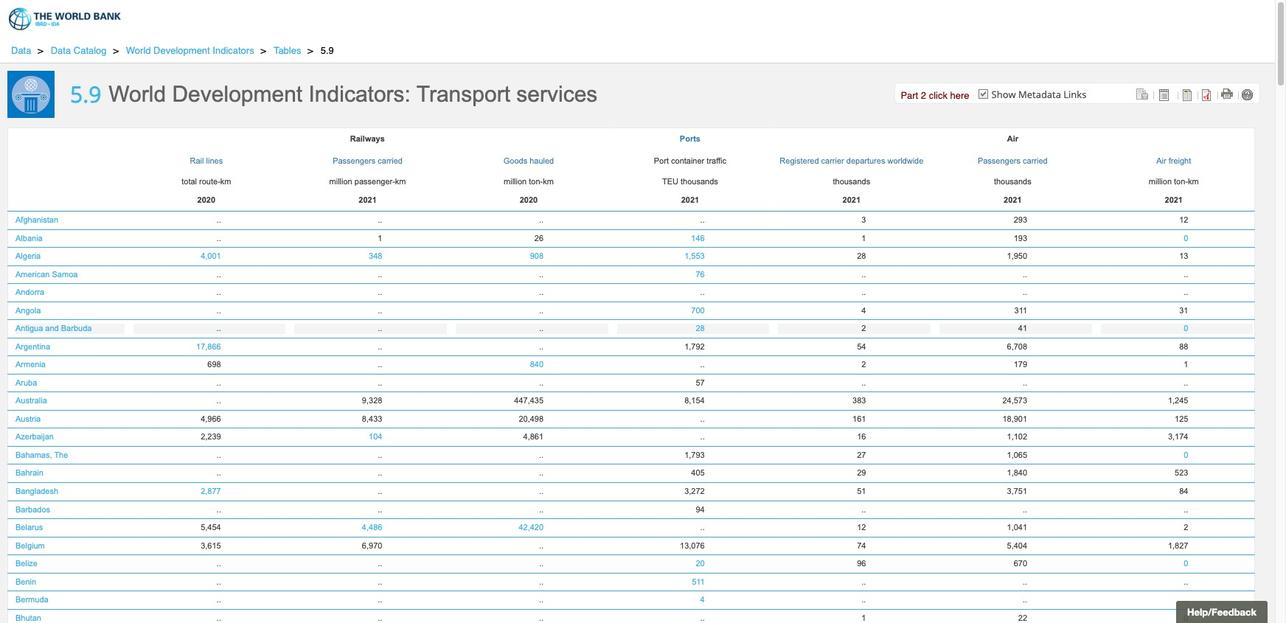 Task type: locate. For each thing, give the bounding box(es) containing it.
ports link
[[680, 134, 701, 143]]

0 vertical spatial 12
[[1180, 215, 1189, 224]]

1 2021 from the left
[[359, 196, 377, 205]]

4,861
[[523, 433, 544, 441]]

94
[[696, 505, 705, 514]]

12 up 74
[[857, 523, 866, 532]]

6,970
[[362, 541, 382, 550]]

42,420
[[519, 523, 544, 532]]

million ton-km down air freight
[[1149, 177, 1199, 186]]

2020 up 26
[[520, 196, 538, 205]]

0 horizontal spatial 5.9
[[70, 79, 101, 109]]

193
[[1014, 233, 1028, 242]]

523
[[1175, 469, 1189, 478]]

bahamas, the link
[[15, 451, 68, 459]]

0 horizontal spatial ton-
[[529, 177, 543, 186]]

3 thousands from the left
[[994, 177, 1032, 186]]

2 data from the left
[[51, 45, 71, 56]]

aruba link
[[15, 378, 37, 387]]

development down indicators
[[172, 82, 303, 106]]

0 vertical spatial 5.9
[[321, 45, 334, 56]]

air for air
[[1007, 134, 1019, 143]]

million left passenger-
[[329, 177, 352, 186]]

1 horizontal spatial thousands
[[833, 177, 871, 186]]

bangladesh
[[15, 487, 58, 496]]

1 horizontal spatial passengers
[[978, 156, 1021, 165]]

algeria
[[15, 252, 41, 260]]

carried up the 293
[[1023, 156, 1048, 165]]

data catalog link
[[51, 45, 113, 56]]

1 vertical spatial 12
[[857, 523, 866, 532]]

air left freight
[[1157, 156, 1167, 165]]

total
[[182, 177, 197, 186]]

2021 down "teu thousands"
[[681, 196, 699, 205]]

goods hauled link
[[504, 156, 554, 165]]

4 up 54
[[862, 306, 866, 315]]

0 vertical spatial air
[[1007, 134, 1019, 143]]

1 down 96
[[862, 614, 866, 622]]

thousands down port container traffic
[[681, 177, 718, 186]]

carried for second passengers carried link from right
[[378, 156, 403, 165]]

passengers carried link up the 293
[[978, 156, 1048, 165]]

1 horizontal spatial passengers carried
[[978, 156, 1048, 165]]

barbados
[[15, 505, 50, 514]]

albania link
[[15, 233, 43, 242]]

> right tables
[[308, 45, 313, 56]]

american samoa
[[15, 270, 78, 279]]

> right data link
[[38, 45, 43, 56]]

0 horizontal spatial 12
[[857, 523, 866, 532]]

0 horizontal spatial 4
[[700, 595, 705, 604]]

74
[[857, 541, 866, 550]]

0 horizontal spatial thousands
[[681, 177, 718, 186]]

1 up 348
[[378, 233, 382, 242]]

austria
[[15, 414, 41, 423]]

1 horizontal spatial data
[[51, 45, 71, 56]]

world inside the 5.9 world development indicators: transport services
[[109, 82, 166, 106]]

700
[[691, 306, 705, 315]]

3 0 from the top
[[1184, 451, 1189, 459]]

air freight link
[[1157, 156, 1192, 165]]

catalog
[[74, 45, 107, 56]]

0 vertical spatial world
[[126, 45, 151, 56]]

54
[[857, 342, 866, 351]]

2 passengers carried link from the left
[[978, 156, 1048, 165]]

18,901
[[1003, 414, 1028, 423]]

28
[[857, 252, 866, 260], [696, 324, 705, 333]]

1 carried from the left
[[378, 156, 403, 165]]

0 vertical spatial development
[[154, 45, 210, 56]]

9,328
[[362, 396, 382, 405]]

1 passengers carried link from the left
[[333, 156, 403, 165]]

belarus
[[15, 523, 43, 532]]

freight
[[1169, 156, 1192, 165]]

2 2021 from the left
[[681, 196, 699, 205]]

2021 up the 293
[[1004, 196, 1022, 205]]

data left catalog on the top
[[51, 45, 71, 56]]

1,102
[[1007, 433, 1028, 441]]

1 horizontal spatial ton-
[[1174, 177, 1188, 186]]

2 right part
[[921, 90, 927, 101]]

development left indicators
[[154, 45, 210, 56]]

2 horizontal spatial thousands
[[994, 177, 1032, 186]]

passengers carried link up million passenger-km at the left top of the page
[[333, 156, 403, 165]]

1 vertical spatial 28
[[696, 324, 705, 333]]

1 million ton-km from the left
[[504, 177, 554, 186]]

passengers up million passenger-km at the left top of the page
[[333, 156, 376, 165]]

2 passengers carried from the left
[[978, 156, 1048, 165]]

data
[[11, 45, 31, 56], [51, 45, 71, 56]]

8,433
[[362, 414, 382, 423]]

26
[[535, 233, 544, 242]]

passengers carried up million passenger-km at the left top of the page
[[333, 156, 403, 165]]

12 up 13
[[1180, 215, 1189, 224]]

1,827
[[1168, 541, 1189, 550]]

125
[[1175, 414, 1189, 423]]

goods
[[504, 156, 528, 165]]

0 horizontal spatial data
[[11, 45, 31, 56]]

4 0 from the top
[[1184, 559, 1189, 568]]

million down 'goods'
[[504, 177, 527, 186]]

104
[[369, 433, 382, 441]]

air for air freight
[[1157, 156, 1167, 165]]

2 carried from the left
[[1023, 156, 1048, 165]]

1 vertical spatial development
[[172, 82, 303, 106]]

part 2 click here link
[[901, 89, 977, 103]]

2020 down total route-km
[[197, 196, 215, 205]]

0 horizontal spatial air
[[1007, 134, 1019, 143]]

1 horizontal spatial 2020
[[520, 196, 538, 205]]

2 0 from the top
[[1184, 324, 1189, 333]]

port
[[654, 156, 669, 165]]

1 horizontal spatial 4
[[862, 306, 866, 315]]

links
[[1064, 88, 1087, 101]]

2021 down million passenger-km at the left top of the page
[[359, 196, 377, 205]]

16
[[857, 433, 866, 441]]

2 km from the left
[[395, 177, 406, 186]]

passengers carried up the 293
[[978, 156, 1048, 165]]

tables
[[274, 45, 301, 56]]

0 for 1,065
[[1184, 451, 1189, 459]]

179
[[1014, 360, 1028, 369]]

thousands up the 293
[[994, 177, 1032, 186]]

million ton-km down goods hauled link
[[504, 177, 554, 186]]

5.9 right tables link
[[321, 45, 334, 56]]

1 horizontal spatial carried
[[1023, 156, 1048, 165]]

1 horizontal spatial 28
[[857, 252, 866, 260]]

1 vertical spatial 4
[[700, 595, 705, 604]]

3
[[862, 215, 866, 224]]

1 horizontal spatial million ton-km
[[1149, 177, 1199, 186]]

1 vertical spatial air
[[1157, 156, 1167, 165]]

28 down 700
[[696, 324, 705, 333]]

3 > from the left
[[261, 45, 266, 56]]

29
[[857, 469, 866, 478]]

air down show
[[1007, 134, 1019, 143]]

4 down the 511
[[700, 595, 705, 604]]

thousands down registered carrier departures worldwide
[[833, 177, 871, 186]]

0 horizontal spatial passengers carried
[[333, 156, 403, 165]]

3 km from the left
[[543, 177, 554, 186]]

2021
[[359, 196, 377, 205], [681, 196, 699, 205], [843, 196, 861, 205], [1004, 196, 1022, 205], [1165, 196, 1183, 205]]

1 vertical spatial world
[[109, 82, 166, 106]]

41
[[1019, 324, 1028, 333]]

1 horizontal spatial million
[[504, 177, 527, 186]]

28 down 3
[[857, 252, 866, 260]]

1 ton- from the left
[[529, 177, 543, 186]]

5 0 from the top
[[1184, 614, 1189, 622]]

2 thousands from the left
[[833, 177, 871, 186]]

benin link
[[15, 577, 36, 586]]

5.9 down data catalog link in the left top of the page
[[70, 79, 101, 109]]

carried up passenger-
[[378, 156, 403, 165]]

1 million from the left
[[329, 177, 352, 186]]

1,065
[[1007, 451, 1028, 459]]

barbuda
[[61, 324, 92, 333]]

bangladesh link
[[15, 487, 58, 496]]

> right catalog on the top
[[113, 45, 119, 56]]

2
[[921, 90, 927, 101], [862, 324, 866, 333], [862, 360, 866, 369], [1184, 523, 1189, 532]]

world down data > data catalog > world development indicators > tables > 5.9
[[109, 82, 166, 106]]

data left data catalog link in the left top of the page
[[11, 45, 31, 56]]

0 horizontal spatial million ton-km
[[504, 177, 554, 186]]

2 ton- from the left
[[1174, 177, 1188, 186]]

0 horizontal spatial carried
[[378, 156, 403, 165]]

2021 down "registered carrier departures worldwide" link
[[843, 196, 861, 205]]

2 horizontal spatial million
[[1149, 177, 1172, 186]]

4
[[862, 306, 866, 315], [700, 595, 705, 604]]

ton- down the hauled
[[529, 177, 543, 186]]

afghanistan
[[15, 215, 58, 224]]

4,001
[[201, 252, 221, 260]]

0 horizontal spatial million
[[329, 177, 352, 186]]

azerbaijan
[[15, 433, 54, 441]]

2020
[[197, 196, 215, 205], [520, 196, 538, 205]]

0 horizontal spatial 28
[[696, 324, 705, 333]]

1
[[378, 233, 382, 242], [862, 233, 866, 242], [1184, 360, 1189, 369], [862, 614, 866, 622]]

departures
[[847, 156, 886, 165]]

12
[[1180, 215, 1189, 224], [857, 523, 866, 532]]

indicators
[[213, 45, 254, 56]]

1 horizontal spatial air
[[1157, 156, 1167, 165]]

146
[[691, 233, 705, 242]]

0 horizontal spatial 2020
[[197, 196, 215, 205]]

bermuda
[[15, 595, 48, 604]]

teu thousands
[[662, 177, 718, 186]]

> left tables
[[261, 45, 266, 56]]

ton- down freight
[[1174, 177, 1188, 186]]

1 thousands from the left
[[681, 177, 718, 186]]

million down air freight
[[1149, 177, 1172, 186]]

passengers up the 293
[[978, 156, 1021, 165]]

0 vertical spatial 4
[[862, 306, 866, 315]]

albania
[[15, 233, 43, 242]]

0 horizontal spatial passengers
[[333, 156, 376, 165]]

goods hauled
[[504, 156, 554, 165]]

1 0 from the top
[[1184, 233, 1189, 242]]

australia link
[[15, 396, 47, 405]]

5 2021 from the left
[[1165, 196, 1183, 205]]

2021 down air freight
[[1165, 196, 1183, 205]]

0 horizontal spatial passengers carried link
[[333, 156, 403, 165]]

1 horizontal spatial passengers carried link
[[978, 156, 1048, 165]]

world right catalog on the top
[[126, 45, 151, 56]]

76
[[696, 270, 705, 279]]

2 > from the left
[[113, 45, 119, 56]]

million ton-km
[[504, 177, 554, 186], [1149, 177, 1199, 186]]



Task type: describe. For each thing, give the bounding box(es) containing it.
australia
[[15, 396, 47, 405]]

the
[[54, 451, 68, 459]]

bermuda link
[[15, 595, 48, 604]]

antigua
[[15, 324, 43, 333]]

transport
[[417, 82, 510, 106]]

2 up 54
[[862, 324, 866, 333]]

belgium
[[15, 541, 45, 550]]

1,553
[[685, 252, 705, 260]]

afghanistan link
[[15, 215, 58, 224]]

8,154
[[685, 396, 705, 405]]

hauled
[[530, 156, 554, 165]]

4 2021 from the left
[[1004, 196, 1022, 205]]

511
[[692, 577, 705, 586]]

show metadata links
[[992, 88, 1087, 101]]

1 horizontal spatial 12
[[1180, 215, 1189, 224]]

2 down 54
[[862, 360, 866, 369]]

4 > from the left
[[308, 45, 313, 56]]

2 million from the left
[[504, 177, 527, 186]]

belarus link
[[15, 523, 43, 532]]

4,966
[[201, 414, 221, 423]]

1 data from the left
[[11, 45, 31, 56]]

lines
[[206, 156, 223, 165]]

carried for first passengers carried link from the right
[[1023, 156, 1048, 165]]

total route-km
[[182, 177, 231, 186]]

0 for 670
[[1184, 559, 1189, 568]]

57
[[696, 378, 705, 387]]

worldwide
[[888, 156, 924, 165]]

2 up "1,827" at bottom right
[[1184, 523, 1189, 532]]

rail lines
[[190, 156, 223, 165]]

tables link
[[274, 45, 308, 56]]

2,239
[[201, 433, 221, 441]]

1 km from the left
[[220, 177, 231, 186]]

908
[[530, 252, 544, 260]]

1,792
[[685, 342, 705, 351]]

help/feedback
[[1188, 606, 1257, 618]]

1 down 88
[[1184, 360, 1189, 369]]

development inside the 5.9 world development indicators: transport services
[[172, 82, 303, 106]]

services
[[517, 82, 598, 106]]

405
[[691, 469, 705, 478]]

bahamas, the
[[15, 451, 68, 459]]

andorra
[[15, 288, 44, 297]]

161
[[853, 414, 866, 423]]

20
[[696, 559, 705, 568]]

part
[[901, 90, 919, 101]]

0 for 22
[[1184, 614, 1189, 622]]

51
[[857, 487, 866, 496]]

20,498
[[519, 414, 544, 423]]

3 million from the left
[[1149, 177, 1172, 186]]

data > data catalog > world development indicators > tables > 5.9
[[11, 45, 334, 56]]

383
[[853, 396, 866, 405]]

barbados link
[[15, 505, 50, 514]]

metadata
[[1019, 88, 1061, 101]]

railways
[[350, 134, 385, 143]]

6,708
[[1007, 342, 1028, 351]]

670
[[1014, 559, 1028, 568]]

3 2021 from the left
[[843, 196, 861, 205]]

belgium link
[[15, 541, 45, 550]]

click
[[929, 90, 948, 101]]

bahrain link
[[15, 469, 43, 478]]

andorra link
[[15, 288, 44, 297]]

1 passengers from the left
[[333, 156, 376, 165]]

show
[[992, 88, 1016, 101]]

antigua and barbuda link
[[15, 324, 92, 333]]

port container traffic
[[654, 156, 727, 165]]

13,076
[[680, 541, 705, 550]]

1,041
[[1007, 523, 1028, 532]]

show metadata links link
[[977, 88, 1087, 101]]

antigua and barbuda
[[15, 324, 92, 333]]

air freight
[[1157, 156, 1192, 165]]

belize link
[[15, 559, 38, 568]]

container
[[671, 156, 705, 165]]

2 2020 from the left
[[520, 196, 538, 205]]

84
[[1180, 487, 1189, 496]]

registered carrier departures worldwide
[[780, 156, 924, 165]]

698
[[208, 360, 221, 369]]

argentina link
[[15, 342, 50, 351]]

teu
[[662, 177, 679, 186]]

1,840
[[1007, 469, 1028, 478]]

840
[[530, 360, 544, 369]]

311
[[1015, 306, 1028, 315]]

and
[[45, 324, 59, 333]]

2 passengers from the left
[[978, 156, 1021, 165]]

angola link
[[15, 306, 41, 315]]

1 passengers carried from the left
[[333, 156, 403, 165]]

0 for 193
[[1184, 233, 1189, 242]]

indicators:
[[309, 82, 411, 106]]

registered
[[780, 156, 819, 165]]

1 horizontal spatial 5.9
[[321, 45, 334, 56]]

bahamas,
[[15, 451, 52, 459]]

1 2020 from the left
[[197, 196, 215, 205]]

rail
[[190, 156, 204, 165]]

2 million ton-km from the left
[[1149, 177, 1199, 186]]

world development indicators link
[[126, 45, 261, 56]]

5,404
[[1007, 541, 1028, 550]]

data link
[[11, 45, 35, 56]]

1 vertical spatial 5.9
[[70, 79, 101, 109]]

traffic
[[707, 156, 727, 165]]

armenia link
[[15, 360, 46, 369]]

0 for 41
[[1184, 324, 1189, 333]]

22
[[1019, 614, 1028, 622]]

4 km from the left
[[1188, 177, 1199, 186]]

1,950
[[1007, 252, 1028, 260]]

13
[[1180, 252, 1189, 260]]

1 > from the left
[[38, 45, 43, 56]]

1 down 3
[[862, 233, 866, 242]]

austria link
[[15, 414, 41, 423]]

0 vertical spatial 28
[[857, 252, 866, 260]]

3,174
[[1168, 433, 1189, 441]]



Task type: vqa. For each thing, say whether or not it's contained in the screenshot.


